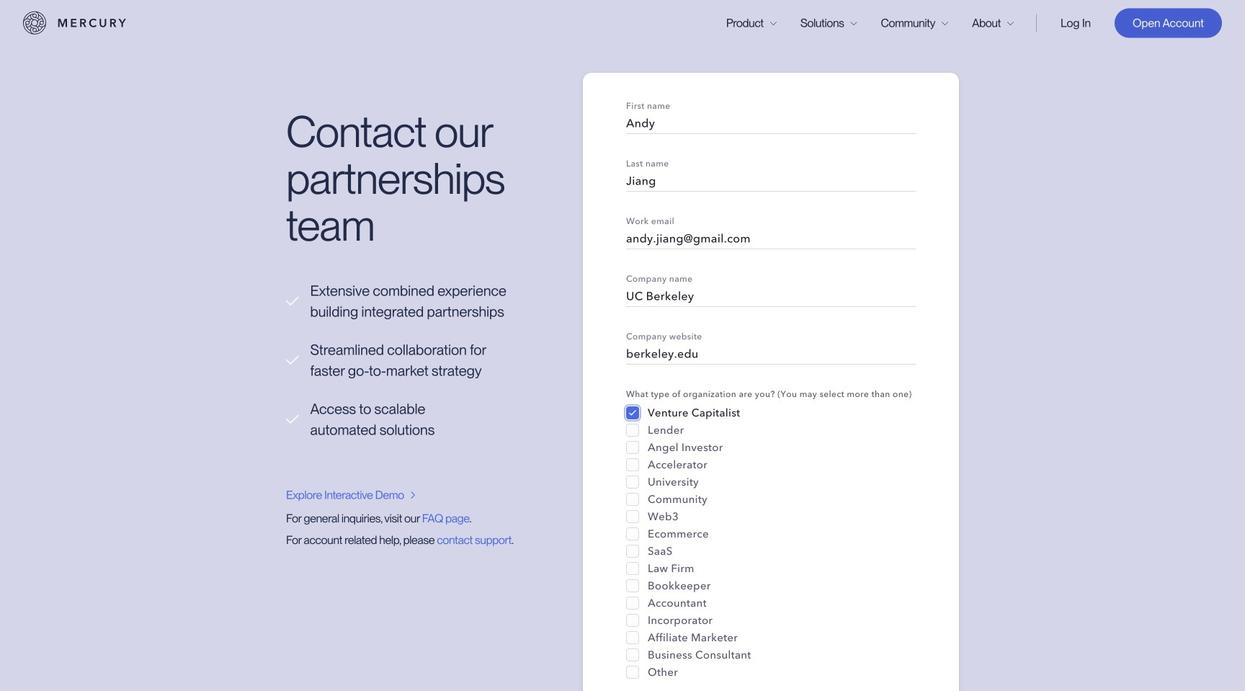 Task type: locate. For each thing, give the bounding box(es) containing it.
2 check image from the top
[[286, 412, 299, 427]]

0 horizontal spatial chevron down image
[[850, 17, 858, 29]]

0 horizontal spatial chevron down image
[[769, 17, 777, 29]]

group
[[626, 387, 916, 681]]

None checkbox
[[626, 406, 639, 419], [626, 441, 639, 454], [626, 510, 639, 523], [626, 545, 639, 558], [626, 562, 639, 575], [626, 579, 639, 592], [626, 614, 639, 627], [626, 631, 639, 644], [626, 666, 639, 679], [626, 406, 639, 419], [626, 441, 639, 454], [626, 510, 639, 523], [626, 545, 639, 558], [626, 562, 639, 575], [626, 579, 639, 592], [626, 614, 639, 627], [626, 631, 639, 644], [626, 666, 639, 679]]

1 horizontal spatial chevron down image
[[941, 17, 949, 29]]

chevron down image
[[850, 17, 858, 29], [941, 17, 949, 29]]

1 horizontal spatial chevron down image
[[1007, 17, 1015, 29]]

chevron right image
[[410, 491, 415, 499]]

None text field
[[626, 288, 916, 307], [626, 345, 916, 365], [626, 288, 916, 307], [626, 345, 916, 365]]

None text field
[[626, 115, 916, 134], [626, 172, 916, 192], [626, 230, 916, 249], [626, 115, 916, 134], [626, 172, 916, 192], [626, 230, 916, 249]]

check image
[[286, 353, 299, 367], [286, 412, 299, 427]]

1 vertical spatial check image
[[286, 412, 299, 427]]

check image
[[286, 294, 299, 308]]

chevron down image
[[769, 17, 777, 29], [1007, 17, 1015, 29]]

0 vertical spatial check image
[[286, 353, 299, 367]]

1 check image from the top
[[286, 353, 299, 367]]

1 chevron down image from the left
[[769, 17, 777, 29]]

None checkbox
[[626, 424, 639, 437], [626, 458, 639, 471], [626, 476, 639, 489], [626, 493, 639, 506], [626, 527, 639, 540], [626, 597, 639, 610], [626, 649, 639, 661], [626, 424, 639, 437], [626, 458, 639, 471], [626, 476, 639, 489], [626, 493, 639, 506], [626, 527, 639, 540], [626, 597, 639, 610], [626, 649, 639, 661]]



Task type: describe. For each thing, give the bounding box(es) containing it.
2 chevron down image from the left
[[1007, 17, 1015, 29]]

2 chevron down image from the left
[[941, 17, 949, 29]]

1 chevron down image from the left
[[850, 17, 858, 29]]



Task type: vqa. For each thing, say whether or not it's contained in the screenshot.
2nd chevron down icon
yes



